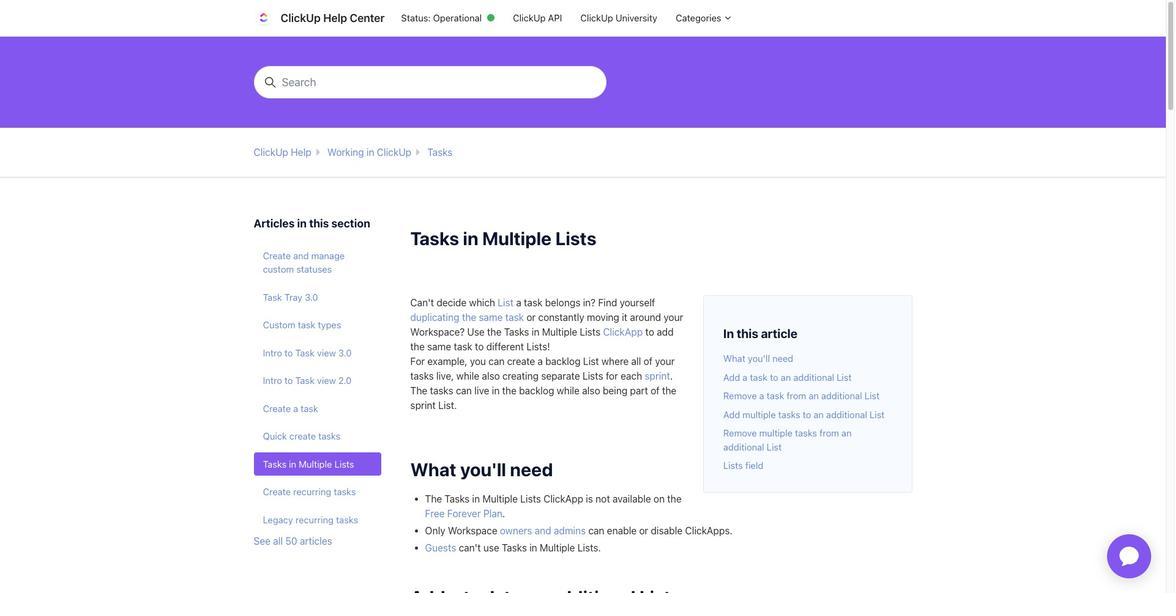 Task type: locate. For each thing, give the bounding box(es) containing it.
1 vertical spatial create
[[290, 431, 316, 442]]

what up free
[[411, 459, 457, 480]]

the
[[411, 385, 428, 396], [425, 494, 442, 505]]

can
[[489, 356, 505, 367], [456, 385, 472, 396], [589, 526, 605, 537]]

create recurring tasks link
[[254, 481, 381, 504]]

a down add a task to an additional list link
[[760, 391, 765, 402]]

additional for add multiple tasks to an additional list
[[827, 409, 868, 420]]

owners and admins link
[[500, 526, 586, 537]]

1 vertical spatial while
[[557, 385, 580, 396]]

an for remove multiple tasks from an additional list
[[842, 428, 852, 439]]

custom task types link
[[254, 314, 381, 337]]

0 vertical spatial while
[[457, 371, 480, 382]]

center
[[350, 12, 385, 24]]

tasks inside for example, you can create a backlog list where all of your tasks live, while also creating separate lists for eac
[[411, 371, 434, 382]]

create inside for example, you can create a backlog list where all of your tasks live, while also creating separate lists for eac
[[507, 356, 535, 367]]

the up free
[[425, 494, 442, 505]]

being
[[603, 385, 628, 396]]

an for add multiple tasks to an additional list
[[814, 409, 824, 420]]

additional for remove multiple tasks from an additional list
[[724, 442, 765, 453]]

tasks down add multiple tasks to an additional list link
[[795, 428, 817, 439]]

0 horizontal spatial what
[[411, 459, 457, 480]]

create up creating
[[507, 356, 535, 367]]

tasks inside 'link'
[[318, 431, 341, 442]]

the up use
[[462, 312, 477, 323]]

0 vertical spatial same
[[479, 312, 503, 323]]

all up h
[[632, 356, 641, 367]]

the
[[462, 312, 477, 323], [487, 327, 502, 338], [411, 341, 425, 352], [502, 385, 517, 396], [662, 385, 677, 396], [668, 494, 682, 505]]

additional up lists field
[[724, 442, 765, 453]]

from inside remove multiple tasks from an additional list
[[820, 428, 839, 439]]

0 vertical spatial this
[[309, 218, 329, 230]]

0 vertical spatial help
[[323, 12, 347, 24]]

list for add a task to an additional list
[[837, 372, 852, 383]]

clickup help link
[[254, 147, 311, 158]]

of inside . the tasks can live in the backlog while also being part of the sprint
[[651, 385, 660, 396]]

create a task link
[[254, 397, 381, 420]]

where
[[602, 356, 629, 367]]

1 horizontal spatial what
[[724, 353, 746, 364]]

1 create from the top
[[263, 250, 291, 261]]

you'll
[[748, 353, 770, 364], [460, 459, 506, 480]]

articles
[[254, 218, 295, 230]]

forever
[[447, 509, 481, 520]]

task down intro to task view 3.0
[[295, 375, 315, 386]]

3 create from the top
[[263, 487, 291, 498]]

the inside can't decide which list a task belongs in? find yourself duplicating the same task
[[462, 312, 477, 323]]

None search field
[[249, 66, 611, 99]]

1 vertical spatial clickapp
[[544, 494, 584, 505]]

which
[[469, 297, 495, 308]]

remove multiple tasks from an additional list link
[[724, 428, 852, 453]]

0 vertical spatial all
[[632, 356, 641, 367]]

1 horizontal spatial or
[[639, 526, 649, 537]]

clickup help center
[[281, 12, 385, 24]]

2 intro from the top
[[263, 375, 282, 386]]

a for add a task to an additional list
[[743, 372, 748, 383]]

1 horizontal spatial all
[[632, 356, 641, 367]]

also left being
[[582, 385, 600, 396]]

or right "enable"
[[639, 526, 649, 537]]

guests
[[425, 543, 456, 554]]

can inside . the tasks can live in the backlog while also being part of the sprint
[[456, 385, 472, 396]]

and inside the tasks in multiple lists clickapp is not available on the free forever plan . only workspace owners and admins can enable or disable clickapps. guests can't use tasks in multiple lists.
[[535, 526, 551, 537]]

help inside main content
[[291, 147, 311, 158]]

2 remove from the top
[[724, 428, 757, 439]]

view left 2.0
[[317, 375, 336, 386]]

of down h sprint
[[651, 385, 660, 396]]

a for remove a task from an additional list
[[760, 391, 765, 402]]

main content
[[0, 37, 1166, 594]]

0 vertical spatial what
[[724, 353, 746, 364]]

clickup for clickup api
[[513, 12, 546, 23]]

add down what you'll need link in the right of the page
[[724, 372, 740, 383]]

0 horizontal spatial sprint
[[411, 400, 436, 411]]

additional down remove a task from an additional list
[[827, 409, 868, 420]]

can up the lists.
[[589, 526, 605, 537]]

0 vertical spatial or
[[527, 312, 536, 323]]

recurring for create
[[293, 487, 331, 498]]

the tasks in multiple lists clickapp is not available on the free forever plan . only workspace owners and admins can enable or disable clickapps. guests can't use tasks in multiple lists.
[[425, 494, 733, 554]]

view for 2.0
[[317, 375, 336, 386]]

1 vertical spatial intro
[[263, 375, 282, 386]]

from up add multiple tasks to an additional list link
[[787, 391, 807, 402]]

0 horizontal spatial can
[[456, 385, 472, 396]]

backlog
[[546, 356, 581, 367], [519, 385, 554, 396]]

1 vertical spatial this
[[737, 327, 759, 341]]

custom
[[263, 264, 294, 275]]

0 vertical spatial from
[[787, 391, 807, 402]]

tray
[[285, 292, 303, 303]]

clickup api link
[[504, 7, 572, 30]]

this right "in"
[[737, 327, 759, 341]]

0 horizontal spatial create
[[290, 431, 316, 442]]

working in clickup
[[328, 147, 412, 158]]

sprint link
[[645, 371, 670, 382]]

what down "in"
[[724, 353, 746, 364]]

same down workspace?
[[427, 341, 451, 352]]

0 vertical spatial your
[[664, 312, 684, 323]]

tasks down create recurring tasks link
[[336, 515, 358, 526]]

add for add multiple tasks to an additional list
[[724, 409, 740, 420]]

clickapp down it
[[603, 327, 643, 338]]

the down for
[[411, 385, 428, 396]]

add multiple tasks to an additional list link
[[724, 409, 885, 420]]

use
[[467, 327, 485, 338]]

multiple down add multiple tasks to an additional list
[[760, 428, 793, 439]]

1 horizontal spatial from
[[820, 428, 839, 439]]

clickup for clickup help center
[[281, 12, 321, 24]]

intro down custom
[[263, 347, 282, 359]]

yourself
[[620, 297, 655, 308]]

list inside can't decide which list a task belongs in? find yourself duplicating the same task
[[498, 297, 514, 308]]

backlog up separate
[[546, 356, 581, 367]]

list for add multiple tasks to an additional list
[[870, 409, 885, 420]]

3.0 right tray
[[305, 292, 318, 303]]

additional for add a task to an additional list
[[794, 372, 835, 383]]

additional inside remove multiple tasks from an additional list
[[724, 442, 765, 453]]

task inside intro to task view 2.0 link
[[295, 375, 315, 386]]

1 horizontal spatial also
[[582, 385, 600, 396]]

can't
[[459, 543, 481, 554]]

an inside remove multiple tasks from an additional list
[[842, 428, 852, 439]]

list for remove a task from an additional list
[[865, 391, 880, 402]]

types
[[318, 320, 341, 331]]

owners
[[500, 526, 532, 537]]

your inside or constantly moving it around your workspace? use the tasks in multiple lists
[[664, 312, 684, 323]]

0 vertical spatial what you'll need
[[724, 353, 794, 364]]

1 horizontal spatial tasks in multiple lists
[[411, 228, 597, 249]]

example,
[[428, 356, 468, 367]]

0 vertical spatial view
[[317, 347, 336, 359]]

you'll up plan
[[460, 459, 506, 480]]

main content containing tasks in multiple lists
[[0, 37, 1166, 594]]

1 vertical spatial view
[[317, 375, 336, 386]]

intro to task view 2.0 link
[[254, 370, 381, 392]]

1 vertical spatial backlog
[[519, 385, 554, 396]]

1 remove from the top
[[724, 391, 757, 402]]

list.
[[438, 400, 457, 411]]

1 vertical spatial from
[[820, 428, 839, 439]]

1 vertical spatial same
[[427, 341, 451, 352]]

while down separate
[[557, 385, 580, 396]]

you'll down in this article
[[748, 353, 770, 364]]

0 vertical spatial intro
[[263, 347, 282, 359]]

help left center
[[323, 12, 347, 24]]

same down which
[[479, 312, 503, 323]]

0 horizontal spatial and
[[293, 250, 309, 261]]

1 vertical spatial or
[[639, 526, 649, 537]]

task
[[524, 297, 543, 308], [506, 312, 524, 323], [298, 320, 316, 331], [454, 341, 473, 352], [750, 372, 768, 383], [767, 391, 785, 402], [301, 403, 318, 414]]

1 horizontal spatial .
[[670, 371, 673, 382]]

task down use
[[454, 341, 473, 352]]

1 vertical spatial add
[[724, 409, 740, 420]]

also up live
[[482, 371, 500, 382]]

different
[[487, 341, 524, 352]]

0 horizontal spatial all
[[273, 536, 283, 547]]

lists inside the tasks in multiple lists clickapp is not available on the free forever plan . only workspace owners and admins can enable or disable clickapps. guests can't use tasks in multiple lists.
[[521, 494, 541, 505]]

none search field inside main content
[[249, 66, 611, 99]]

add up lists field
[[724, 409, 740, 420]]

separate
[[541, 371, 580, 382]]

intro up create a task on the bottom
[[263, 375, 282, 386]]

0 vertical spatial need
[[773, 353, 794, 364]]

recurring
[[293, 487, 331, 498], [296, 515, 334, 526]]

3.0 up 2.0
[[339, 347, 352, 359]]

the inside . the tasks can live in the backlog while also being part of the sprint
[[411, 385, 428, 396]]

create up custom
[[263, 250, 291, 261]]

in inside or constantly moving it around your workspace? use the tasks in multiple lists
[[532, 327, 540, 338]]

disable
[[651, 526, 683, 537]]

1 vertical spatial need
[[510, 459, 553, 480]]

help for clickup help center
[[323, 12, 347, 24]]

help left working
[[291, 147, 311, 158]]

create and manage custom statuses link
[[254, 244, 381, 281]]

create inside quick create tasks 'link'
[[290, 431, 316, 442]]

same inside "to add the same task to different lists"
[[427, 341, 451, 352]]

remove inside remove multiple tasks from an additional list
[[724, 428, 757, 439]]

0 vertical spatial task
[[263, 292, 282, 303]]

clickapp left is
[[544, 494, 584, 505]]

remove up lists field
[[724, 428, 757, 439]]

0 horizontal spatial what you'll need
[[411, 459, 553, 480]]

1 vertical spatial recurring
[[296, 515, 334, 526]]

0 horizontal spatial 3.0
[[305, 292, 318, 303]]

tasks for . the tasks can live in the backlog while also being part of the sprint
[[430, 385, 453, 396]]

1 vertical spatial can
[[456, 385, 472, 396]]

1 vertical spatial and
[[535, 526, 551, 537]]

help
[[323, 12, 347, 24], [291, 147, 311, 158]]

0 horizontal spatial same
[[427, 341, 451, 352]]

task inside the task tray 3.0 link
[[263, 292, 282, 303]]

1 horizontal spatial while
[[557, 385, 580, 396]]

clickup api
[[513, 12, 562, 23]]

additional up remove a task from an additional list
[[794, 372, 835, 383]]

available
[[613, 494, 651, 505]]

to up you
[[475, 341, 484, 352]]

task down add a task to an additional list link
[[767, 391, 785, 402]]

multiple inside or constantly moving it around your workspace? use the tasks in multiple lists
[[542, 327, 577, 338]]

an up add multiple tasks to an additional list link
[[809, 391, 819, 402]]

tasks down create a task link
[[318, 431, 341, 442]]

view down types
[[317, 347, 336, 359]]

1 vertical spatial your
[[655, 356, 675, 367]]

create up legacy
[[263, 487, 291, 498]]

can down different
[[489, 356, 505, 367]]

0 vertical spatial of
[[644, 356, 653, 367]]

a inside for example, you can create a backlog list where all of your tasks live, while also creating separate lists for eac
[[538, 356, 543, 367]]

multiple inside remove multiple tasks from an additional list
[[760, 428, 793, 439]]

0 vertical spatial create
[[263, 250, 291, 261]]

1 horizontal spatial sprint
[[645, 371, 670, 382]]

what you'll need up plan
[[411, 459, 553, 480]]

tasks for legacy recurring tasks
[[336, 515, 358, 526]]

2.0
[[339, 375, 352, 386]]

can for tasks
[[456, 385, 472, 396]]

remove down what you'll need link in the right of the page
[[724, 391, 757, 402]]

tasks down for
[[411, 371, 434, 382]]

1 horizontal spatial create
[[507, 356, 535, 367]]

. up owners
[[503, 509, 505, 520]]

tasks link
[[428, 147, 453, 158]]

1 vertical spatial also
[[582, 385, 600, 396]]

categories button
[[667, 7, 742, 30]]

while inside for example, you can create a backlog list where all of your tasks live, while also creating separate lists for eac
[[457, 371, 480, 382]]

to down "around"
[[646, 327, 655, 338]]

1 horizontal spatial help
[[323, 12, 347, 24]]

view for 3.0
[[317, 347, 336, 359]]

in
[[367, 147, 374, 158], [297, 218, 307, 230], [463, 228, 479, 249], [532, 327, 540, 338], [492, 385, 500, 396], [289, 459, 296, 470], [472, 494, 480, 505], [530, 543, 537, 554]]

create inside create and manage custom statuses
[[263, 250, 291, 261]]

the up for
[[411, 341, 425, 352]]

recurring up legacy recurring tasks
[[293, 487, 331, 498]]

1 vertical spatial help
[[291, 147, 311, 158]]

a right list link
[[516, 297, 522, 308]]

what you'll need down in this article
[[724, 353, 794, 364]]

0 horizontal spatial tasks in multiple lists
[[263, 459, 354, 470]]

your up add
[[664, 312, 684, 323]]

recurring up articles
[[296, 515, 334, 526]]

an down remove a task from an additional list
[[814, 409, 824, 420]]

also inside for example, you can create a backlog list where all of your tasks live, while also creating separate lists for eac
[[482, 371, 500, 382]]

0 horizontal spatial .
[[503, 509, 505, 520]]

or constantly moving it around your workspace? use the tasks in multiple lists
[[411, 312, 684, 338]]

0 horizontal spatial while
[[457, 371, 480, 382]]

1 add from the top
[[724, 372, 740, 383]]

lists inside for example, you can create a backlog list where all of your tasks live, while also creating separate lists for eac
[[583, 371, 604, 382]]

2 view from the top
[[317, 375, 336, 386]]

list inside remove multiple tasks from an additional list
[[767, 442, 782, 453]]

or up "to add the same task to different lists"
[[527, 312, 536, 323]]

to up create a task on the bottom
[[285, 375, 293, 386]]

0 horizontal spatial also
[[482, 371, 500, 382]]

lists inside "to add the same task to different lists"
[[527, 341, 547, 352]]

0 vertical spatial tasks in multiple lists
[[411, 228, 597, 249]]

tasks inside . the tasks can live in the backlog while also being part of the sprint
[[430, 385, 453, 396]]

clickapp
[[603, 327, 643, 338], [544, 494, 584, 505]]

from down add multiple tasks to an additional list link
[[820, 428, 839, 439]]

to add the same task to different lists
[[411, 327, 674, 352]]

only
[[425, 526, 446, 537]]

task left types
[[298, 320, 316, 331]]

intro to task view 3.0 link
[[254, 342, 381, 365]]

an down add multiple tasks to an additional list link
[[842, 428, 852, 439]]

and left the admins
[[535, 526, 551, 537]]

add multiple tasks to an additional list
[[724, 409, 885, 420]]

an for add a task to an additional list
[[781, 372, 791, 383]]

to down remove a task from an additional list
[[803, 409, 812, 420]]

clickup university link
[[572, 7, 667, 30]]

0 vertical spatial recurring
[[293, 487, 331, 498]]

additional up add multiple tasks to an additional list link
[[822, 391, 863, 402]]

a
[[516, 297, 522, 308], [538, 356, 543, 367], [743, 372, 748, 383], [760, 391, 765, 402], [293, 403, 298, 414]]

task up intro to task view 2.0
[[295, 347, 315, 359]]

1 vertical spatial all
[[273, 536, 283, 547]]

tasks down remove a task from an additional list
[[779, 409, 801, 420]]

an for remove a task from an additional list
[[809, 391, 819, 402]]

can left live
[[456, 385, 472, 396]]

this left section
[[309, 218, 329, 230]]

0 vertical spatial backlog
[[546, 356, 581, 367]]

1 horizontal spatial this
[[737, 327, 759, 341]]

1 vertical spatial tasks in multiple lists
[[263, 459, 354, 470]]

help for clickup help
[[291, 147, 311, 158]]

sprint left list.
[[411, 400, 436, 411]]

tasks inside remove multiple tasks from an additional list
[[795, 428, 817, 439]]

a down what you'll need link in the right of the page
[[743, 372, 748, 383]]

of up h sprint
[[644, 356, 653, 367]]

1 vertical spatial multiple
[[760, 428, 793, 439]]

1 vertical spatial create
[[263, 403, 291, 414]]

from for tasks
[[820, 428, 839, 439]]

multiple for remove
[[760, 428, 793, 439]]

clickup
[[281, 12, 321, 24], [513, 12, 546, 23], [581, 12, 613, 23], [254, 147, 288, 158], [377, 147, 412, 158]]

0 vertical spatial you'll
[[748, 353, 770, 364]]

0 vertical spatial also
[[482, 371, 500, 382]]

and inside create and manage custom statuses
[[293, 250, 309, 261]]

1 horizontal spatial same
[[479, 312, 503, 323]]

plan
[[484, 509, 503, 520]]

0 horizontal spatial need
[[510, 459, 553, 480]]

clickup help help center home page image
[[254, 8, 273, 28]]

2 add from the top
[[724, 409, 740, 420]]

the down creating
[[502, 385, 517, 396]]

a up quick create tasks
[[293, 403, 298, 414]]

0 vertical spatial the
[[411, 385, 428, 396]]

task left tray
[[263, 292, 282, 303]]

while down you
[[457, 371, 480, 382]]

duplicating the same task link
[[411, 312, 524, 323]]

the right on
[[668, 494, 682, 505]]

1 horizontal spatial clickapp
[[603, 327, 643, 338]]

use
[[484, 543, 499, 554]]

2 horizontal spatial can
[[589, 526, 605, 537]]

1 vertical spatial of
[[651, 385, 660, 396]]

tasks down live,
[[430, 385, 453, 396]]

additional
[[794, 372, 835, 383], [822, 391, 863, 402], [827, 409, 868, 420], [724, 442, 765, 453]]

quick create tasks link
[[254, 425, 381, 448]]

h sprint
[[637, 371, 670, 382]]

0 horizontal spatial this
[[309, 218, 329, 230]]

list for remove multiple tasks from an additional list
[[767, 442, 782, 453]]

. right h
[[670, 371, 673, 382]]

the up different
[[487, 327, 502, 338]]

task for intro to task view 3.0
[[295, 347, 315, 359]]

task tray 3.0
[[263, 292, 318, 303]]

an up remove a task from an additional list
[[781, 372, 791, 383]]

status: operational
[[401, 12, 482, 23]]

0 vertical spatial remove
[[724, 391, 757, 402]]

sprint
[[645, 371, 670, 382], [411, 400, 436, 411]]

2 vertical spatial create
[[263, 487, 291, 498]]

0 vertical spatial multiple
[[743, 409, 776, 420]]

1 vertical spatial the
[[425, 494, 442, 505]]

your up sprint link
[[655, 356, 675, 367]]

create recurring tasks
[[263, 487, 356, 498]]

intro to task view 2.0
[[263, 375, 352, 386]]

0 horizontal spatial or
[[527, 312, 536, 323]]

need
[[773, 353, 794, 364], [510, 459, 553, 480]]

2 create from the top
[[263, 403, 291, 414]]

1 intro from the top
[[263, 347, 282, 359]]

can inside for example, you can create a backlog list where all of your tasks live, while also creating separate lists for eac
[[489, 356, 505, 367]]

for
[[606, 371, 618, 382]]

create right "quick" at the left of page
[[290, 431, 316, 442]]

create up "quick" at the left of page
[[263, 403, 291, 414]]

create
[[263, 250, 291, 261], [263, 403, 291, 414], [263, 487, 291, 498]]

0 horizontal spatial clickapp
[[544, 494, 584, 505]]

api
[[548, 12, 562, 23]]

to down what you'll need link in the right of the page
[[770, 372, 779, 383]]

legacy
[[263, 515, 293, 526]]

0 vertical spatial add
[[724, 372, 740, 383]]

tasks down tasks in multiple lists link on the bottom of the page
[[334, 487, 356, 498]]

0 vertical spatial and
[[293, 250, 309, 261]]

1 vertical spatial 3.0
[[339, 347, 352, 359]]

1 view from the top
[[317, 347, 336, 359]]

0 vertical spatial can
[[489, 356, 505, 367]]

task inside "to add the same task to different lists"
[[454, 341, 473, 352]]

1 horizontal spatial 3.0
[[339, 347, 352, 359]]

1 vertical spatial task
[[295, 347, 315, 359]]

application
[[1093, 520, 1166, 594]]

2 vertical spatial task
[[295, 375, 315, 386]]

the down sprint link
[[662, 385, 677, 396]]

multiple
[[483, 228, 552, 249], [542, 327, 577, 338], [299, 459, 332, 470], [483, 494, 518, 505], [540, 543, 575, 554]]

1 horizontal spatial and
[[535, 526, 551, 537]]

task down list link
[[506, 312, 524, 323]]

all left '50'
[[273, 536, 283, 547]]

lists
[[556, 228, 597, 249], [580, 327, 601, 338], [527, 341, 547, 352], [583, 371, 604, 382], [335, 459, 354, 470], [724, 460, 743, 471], [521, 494, 541, 505]]

and up statuses
[[293, 250, 309, 261]]

the inside the tasks in multiple lists clickapp is not available on the free forever plan . only workspace owners and admins can enable or disable clickapps. guests can't use tasks in multiple lists.
[[668, 494, 682, 505]]

a down "to add the same task to different lists"
[[538, 356, 543, 367]]

from
[[787, 391, 807, 402], [820, 428, 839, 439]]

custom task types
[[263, 320, 341, 331]]

multiple up remove multiple tasks from an additional list
[[743, 409, 776, 420]]

backlog down creating
[[519, 385, 554, 396]]

1 vertical spatial sprint
[[411, 400, 436, 411]]

task inside 'intro to task view 3.0' link
[[295, 347, 315, 359]]

task up or constantly moving it around your workspace? use the tasks in multiple lists
[[524, 297, 543, 308]]

multiple
[[743, 409, 776, 420], [760, 428, 793, 439]]

clickup university
[[581, 12, 658, 23]]

0 horizontal spatial help
[[291, 147, 311, 158]]

1 vertical spatial what you'll need
[[411, 459, 553, 480]]

remove for remove a task from an additional list
[[724, 391, 757, 402]]

tasks inside or constantly moving it around your workspace? use the tasks in multiple lists
[[504, 327, 529, 338]]

1 vertical spatial what
[[411, 459, 457, 480]]



Task type: describe. For each thing, give the bounding box(es) containing it.
1 horizontal spatial you'll
[[748, 353, 770, 364]]

0 vertical spatial 3.0
[[305, 292, 318, 303]]

article
[[761, 327, 798, 341]]

can for you
[[489, 356, 505, 367]]

legacy recurring tasks
[[263, 515, 358, 526]]

create and manage custom statuses
[[263, 250, 345, 275]]

0 vertical spatial sprint
[[645, 371, 670, 382]]

workspace
[[448, 526, 498, 537]]

lists.
[[578, 543, 601, 554]]

can't
[[411, 297, 434, 308]]

task down intro to task view 2.0
[[301, 403, 318, 414]]

you
[[470, 356, 486, 367]]

lists inside or constantly moving it around your workspace? use the tasks in multiple lists
[[580, 327, 601, 338]]

clickapps.
[[685, 526, 733, 537]]

field
[[746, 460, 764, 471]]

for example, you can create a backlog list where all of your tasks live, while also creating separate lists for eac
[[411, 356, 675, 382]]

decide
[[437, 297, 467, 308]]

remove a task from an additional list link
[[724, 391, 880, 402]]

working
[[328, 147, 364, 158]]

task down what you'll need link in the right of the page
[[750, 372, 768, 383]]

a for create a task
[[293, 403, 298, 414]]

while inside . the tasks can live in the backlog while also being part of the sprint
[[557, 385, 580, 396]]

belongs
[[545, 297, 581, 308]]

add for add a task to an additional list
[[724, 372, 740, 383]]

intro to task view 3.0
[[263, 347, 352, 359]]

in inside . the tasks can live in the backlog while also being part of the sprint
[[492, 385, 500, 396]]

live
[[475, 385, 489, 396]]

section
[[332, 218, 370, 230]]

0 vertical spatial clickapp
[[603, 327, 643, 338]]

tasks in multiple lists link
[[254, 453, 381, 476]]

the inside or constantly moving it around your workspace? use the tasks in multiple lists
[[487, 327, 502, 338]]

list link
[[498, 297, 514, 308]]

. the tasks can live in the backlog while also being part of the sprint
[[411, 371, 677, 411]]

in?
[[583, 297, 596, 308]]

articles in this section
[[254, 218, 370, 230]]

50
[[286, 536, 297, 547]]

articles
[[300, 536, 332, 547]]

additional for remove a task from an additional list
[[822, 391, 863, 402]]

it
[[622, 312, 628, 323]]

is
[[586, 494, 593, 505]]

backlog inside for example, you can create a backlog list where all of your tasks live, while also creating separate lists for eac
[[546, 356, 581, 367]]

free forever plan link
[[425, 509, 503, 520]]

university
[[616, 12, 658, 23]]

1 horizontal spatial need
[[773, 353, 794, 364]]

clickup help
[[254, 147, 311, 158]]

Search search field
[[254, 66, 606, 99]]

clickup help center link
[[254, 8, 392, 28]]

or inside the tasks in multiple lists clickapp is not available on the free forever plan . only workspace owners and admins can enable or disable clickapps. guests can't use tasks in multiple lists.
[[639, 526, 649, 537]]

. inside . the tasks can live in the backlog while also being part of the sprint
[[670, 371, 673, 382]]

quick create tasks
[[263, 431, 341, 442]]

0 horizontal spatial you'll
[[460, 459, 506, 480]]

list inside for example, you can create a backlog list where all of your tasks live, while also creating separate lists for eac
[[583, 356, 599, 367]]

what you'll need link
[[724, 353, 794, 364]]

multiple inside tasks in multiple lists link
[[299, 459, 332, 470]]

multiple for add
[[743, 409, 776, 420]]

task for intro to task view 2.0
[[295, 375, 315, 386]]

status:
[[401, 12, 431, 23]]

h
[[637, 371, 642, 382]]

constantly
[[538, 312, 585, 323]]

to down custom
[[285, 347, 293, 359]]

backlog inside . the tasks can live in the backlog while also being part of the sprint
[[519, 385, 554, 396]]

. inside the tasks in multiple lists clickapp is not available on the free forever plan . only workspace owners and admins can enable or disable clickapps. guests can't use tasks in multiple lists.
[[503, 509, 505, 520]]

your inside for example, you can create a backlog list where all of your tasks live, while also creating separate lists for eac
[[655, 356, 675, 367]]

lists field link
[[724, 460, 764, 471]]

eac
[[621, 371, 637, 382]]

creating
[[503, 371, 539, 382]]

around
[[630, 312, 661, 323]]

sprint inside . the tasks can live in the backlog while also being part of the sprint
[[411, 400, 436, 411]]

1 horizontal spatial what you'll need
[[724, 353, 794, 364]]

tasks for add multiple tasks to an additional list
[[779, 409, 801, 420]]

on
[[654, 494, 665, 505]]

also inside . the tasks can live in the backlog while also being part of the sprint
[[582, 385, 600, 396]]

clickup for clickup help
[[254, 147, 288, 158]]

the inside the tasks in multiple lists clickapp is not available on the free forever plan . only workspace owners and admins can enable or disable clickapps. guests can't use tasks in multiple lists.
[[425, 494, 442, 505]]

moving
[[587, 312, 620, 323]]

see all 50 articles link
[[254, 536, 332, 547]]

the inside "to add the same task to different lists"
[[411, 341, 425, 352]]

see all 50 articles
[[254, 536, 332, 547]]

clickup for clickup university
[[581, 12, 613, 23]]

can inside the tasks in multiple lists clickapp is not available on the free forever plan . only workspace owners and admins can enable or disable clickapps. guests can't use tasks in multiple lists.
[[589, 526, 605, 537]]

from for task
[[787, 391, 807, 402]]

statuses
[[297, 264, 332, 275]]

remove a task from an additional list
[[724, 391, 880, 402]]

tasks for quick create tasks
[[318, 431, 341, 442]]

recurring for legacy
[[296, 515, 334, 526]]

intro for intro to task view 3.0
[[263, 347, 282, 359]]

all inside for example, you can create a backlog list where all of your tasks live, while also creating separate lists for eac
[[632, 356, 641, 367]]

remove multiple tasks from an additional list
[[724, 428, 852, 453]]

enable
[[607, 526, 637, 537]]

legacy recurring tasks link
[[254, 509, 381, 532]]

duplicating
[[411, 312, 460, 323]]

create a task
[[263, 403, 318, 414]]

in
[[724, 327, 734, 341]]

tasks for remove multiple tasks from an additional list
[[795, 428, 817, 439]]

workspace?
[[411, 327, 465, 338]]

of inside for example, you can create a backlog list where all of your tasks live, while also creating separate lists for eac
[[644, 356, 653, 367]]

same inside can't decide which list a task belongs in? find yourself duplicating the same task
[[479, 312, 503, 323]]

not
[[596, 494, 610, 505]]

create for create recurring tasks
[[263, 487, 291, 498]]

task tray 3.0 link
[[254, 286, 381, 309]]

part
[[630, 385, 648, 396]]

live,
[[436, 371, 454, 382]]

!
[[547, 341, 550, 352]]

create for create and manage custom statuses
[[263, 250, 291, 261]]

guests link
[[425, 543, 456, 554]]

admins
[[554, 526, 586, 537]]

clickapp inside the tasks in multiple lists clickapp is not available on the free forever plan . only workspace owners and admins can enable or disable clickapps. guests can't use tasks in multiple lists.
[[544, 494, 584, 505]]

create for create a task
[[263, 403, 291, 414]]

remove for remove multiple tasks from an additional list
[[724, 428, 757, 439]]

a inside can't decide which list a task belongs in? find yourself duplicating the same task
[[516, 297, 522, 308]]

or inside or constantly moving it around your workspace? use the tasks in multiple lists
[[527, 312, 536, 323]]

clickapp link
[[603, 327, 643, 338]]

working in clickup link
[[328, 147, 412, 158]]

intro for intro to task view 2.0
[[263, 375, 282, 386]]

add a task to an additional list link
[[724, 372, 852, 383]]

quick
[[263, 431, 287, 442]]

for
[[411, 356, 425, 367]]

custom
[[263, 320, 296, 331]]

see
[[254, 536, 271, 547]]

add
[[657, 327, 674, 338]]

tasks for create recurring tasks
[[334, 487, 356, 498]]



Task type: vqa. For each thing, say whether or not it's contained in the screenshot.
Members can only grant
no



